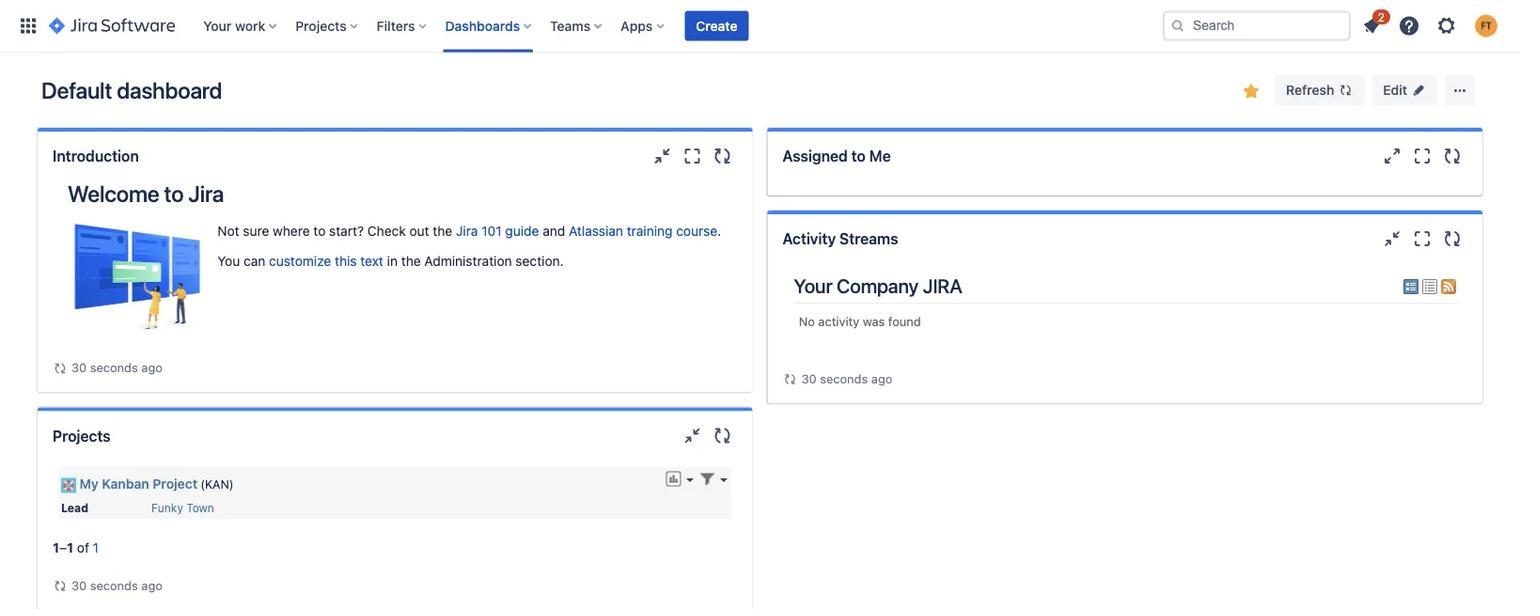 Task type: vqa. For each thing, say whether or not it's contained in the screenshot.
Minimize Projects image
yes



Task type: locate. For each thing, give the bounding box(es) containing it.
seconds
[[90, 361, 138, 375], [820, 372, 868, 386], [90, 578, 138, 592]]

customize
[[269, 253, 331, 269]]

1 vertical spatial your
[[794, 274, 833, 297]]

found
[[888, 314, 921, 328]]

activity streams region
[[783, 263, 1468, 389]]

the right in
[[401, 253, 421, 269]]

30 inside the "activity streams" region
[[802, 372, 817, 386]]

town
[[186, 501, 214, 514]]

in
[[387, 253, 398, 269]]

not sure where to start? check out the jira 101 guide and atlassian training course .
[[217, 223, 721, 239]]

30 seconds ago inside introduction region
[[71, 361, 163, 375]]

an arrow curved in a circular way on the button that refreshes the dashboard image inside introduction region
[[53, 361, 68, 376]]

0 vertical spatial the
[[433, 223, 453, 239]]

to
[[852, 147, 866, 165], [164, 181, 184, 207], [313, 223, 326, 239]]

0 horizontal spatial the
[[401, 253, 421, 269]]

ago inside the "activity streams" region
[[872, 372, 893, 386]]

30 seconds ago
[[71, 361, 163, 375], [802, 372, 893, 386], [71, 578, 163, 592]]

seconds for projects
[[90, 578, 138, 592]]

projects up "my"
[[53, 427, 111, 445]]

introduction
[[53, 147, 139, 165]]

1 vertical spatial to
[[164, 181, 184, 207]]

1
[[53, 540, 59, 555], [67, 540, 73, 555], [93, 540, 99, 555]]

30 for projects
[[71, 578, 87, 592]]

course
[[676, 223, 718, 239]]

settings image
[[1436, 15, 1458, 37]]

0 horizontal spatial jira
[[188, 181, 224, 207]]

ago for projects
[[141, 578, 163, 592]]

maximize assigned to me image
[[1411, 145, 1434, 167]]

30 seconds ago inside the "activity streams" region
[[802, 372, 893, 386]]

0 horizontal spatial projects
[[53, 427, 111, 445]]

guide
[[505, 223, 539, 239]]

30
[[71, 361, 87, 375], [802, 372, 817, 386], [71, 578, 87, 592]]

ago inside introduction region
[[141, 361, 163, 375]]

1 horizontal spatial to
[[313, 223, 326, 239]]

projects
[[295, 18, 347, 33], [53, 427, 111, 445]]

30 inside introduction region
[[71, 361, 87, 375]]

expand assigned to me image
[[1381, 145, 1404, 167]]

to left me
[[852, 147, 866, 165]]

an arrow curved in a circular way on the button that refreshes the dashboard image inside the "activity streams" region
[[783, 372, 798, 387]]

1 horizontal spatial projects
[[295, 18, 347, 33]]

can
[[244, 253, 265, 269]]

funky
[[151, 501, 183, 514]]

101
[[482, 223, 502, 239]]

jira left 101
[[456, 223, 478, 239]]

create button
[[685, 11, 749, 41]]

activity
[[783, 230, 836, 248]]

Search field
[[1163, 11, 1351, 41]]

projects right work
[[295, 18, 347, 33]]

3 1 from the left
[[93, 540, 99, 555]]

kanban
[[102, 476, 149, 492]]

the
[[433, 223, 453, 239], [401, 253, 421, 269]]

filters
[[377, 18, 415, 33]]

seconds inside introduction region
[[90, 361, 138, 375]]

your for your work
[[203, 18, 232, 33]]

0 horizontal spatial to
[[164, 181, 184, 207]]

text
[[360, 253, 384, 269]]

to for me
[[852, 147, 866, 165]]

refresh button
[[1275, 75, 1365, 105]]

to right welcome
[[164, 181, 184, 207]]

more dashboard actions image
[[1449, 79, 1472, 102]]

help image
[[1398, 15, 1421, 37]]

teams
[[550, 18, 591, 33]]

minimize projects image
[[681, 425, 704, 447]]

training
[[627, 223, 673, 239]]

1 horizontal spatial 1
[[67, 540, 73, 555]]

0 horizontal spatial 1
[[53, 540, 59, 555]]

assigned to me
[[783, 147, 891, 165]]

ago inside projects region
[[141, 578, 163, 592]]

an arrow curved in a circular way on the button that refreshes the dashboard image inside projects region
[[53, 579, 68, 594]]

notifications image
[[1361, 15, 1383, 37]]

30 inside projects region
[[71, 578, 87, 592]]

apps button
[[615, 11, 672, 41]]

0 vertical spatial projects
[[295, 18, 347, 33]]

banner containing your work
[[0, 0, 1521, 53]]

banner
[[0, 0, 1521, 53]]

jira
[[188, 181, 224, 207], [456, 223, 478, 239]]

welcome to jira
[[68, 181, 224, 207]]

2 horizontal spatial to
[[852, 147, 866, 165]]

an arrow curved in a circular way on the button that refreshes the dashboard image
[[53, 361, 68, 376], [783, 372, 798, 387], [53, 579, 68, 594]]

0 horizontal spatial your
[[203, 18, 232, 33]]

your work button
[[198, 11, 284, 41]]

apps
[[621, 18, 653, 33]]

sure
[[243, 223, 269, 239]]

2 horizontal spatial 1
[[93, 540, 99, 555]]

your inside the "activity streams" region
[[794, 274, 833, 297]]

edit icon image
[[1411, 83, 1426, 98]]

out
[[410, 223, 429, 239]]

ago
[[141, 361, 163, 375], [872, 372, 893, 386], [141, 578, 163, 592]]

your
[[203, 18, 232, 33], [794, 274, 833, 297]]

not
[[217, 223, 239, 239]]

work
[[235, 18, 265, 33]]

search image
[[1171, 18, 1186, 33]]

your up no
[[794, 274, 833, 297]]

projects inside projects 'popup button'
[[295, 18, 347, 33]]

1 vertical spatial jira
[[456, 223, 478, 239]]

.
[[718, 223, 721, 239]]

jira up not
[[188, 181, 224, 207]]

filters button
[[371, 11, 434, 41]]

where
[[273, 223, 310, 239]]

0 vertical spatial your
[[203, 18, 232, 33]]

(kan)
[[200, 478, 234, 491]]

jira software image
[[49, 15, 175, 37], [49, 15, 175, 37]]

jira 101 guide link
[[456, 223, 539, 239]]

funky town
[[151, 501, 214, 514]]

the right out
[[433, 223, 453, 239]]

2 1 from the left
[[67, 540, 73, 555]]

welcome
[[68, 181, 159, 207]]

to left the start?
[[313, 223, 326, 239]]

refresh assigned to me image
[[1442, 145, 1464, 167]]

seconds inside the "activity streams" region
[[820, 372, 868, 386]]

1 1 from the left
[[53, 540, 59, 555]]

refresh introduction image
[[711, 145, 734, 167]]

1 horizontal spatial your
[[794, 274, 833, 297]]

1 horizontal spatial jira
[[456, 223, 478, 239]]

check
[[368, 223, 406, 239]]

seconds inside projects region
[[90, 578, 138, 592]]

0 vertical spatial to
[[852, 147, 866, 165]]

your left work
[[203, 18, 232, 33]]

30 seconds ago inside projects region
[[71, 578, 163, 592]]

your inside dropdown button
[[203, 18, 232, 33]]



Task type: describe. For each thing, give the bounding box(es) containing it.
project
[[153, 476, 198, 492]]

atlassian training course link
[[569, 223, 718, 239]]

1 – 1 of 1
[[53, 540, 99, 555]]

and
[[543, 223, 565, 239]]

activity
[[818, 314, 860, 328]]

ago for activity streams
[[872, 372, 893, 386]]

company
[[837, 274, 919, 297]]

administration
[[425, 253, 512, 269]]

streams
[[840, 230, 898, 248]]

seconds for activity streams
[[820, 372, 868, 386]]

an arrow curved in a circular way on the button that refreshes the dashboard image for activity streams
[[783, 372, 798, 387]]

edit
[[1384, 82, 1408, 98]]

teams button
[[545, 11, 610, 41]]

introduction region
[[53, 181, 738, 378]]

create
[[696, 18, 738, 33]]

30 seconds ago for introduction
[[71, 361, 163, 375]]

was
[[863, 314, 885, 328]]

dashboards button
[[440, 11, 539, 41]]

you can customize this text in the administration section.
[[217, 253, 564, 269]]

lead
[[61, 501, 88, 514]]

minimize activity streams image
[[1381, 228, 1404, 250]]

activity streams
[[783, 230, 898, 248]]

1 horizontal spatial the
[[433, 223, 453, 239]]

refresh projects image
[[711, 425, 734, 447]]

–
[[59, 540, 67, 555]]

30 for introduction
[[71, 361, 87, 375]]

maximize activity streams image
[[1411, 228, 1434, 250]]

no activity was found
[[799, 314, 921, 328]]

1 vertical spatial the
[[401, 253, 421, 269]]

star default dashboard image
[[1240, 80, 1263, 102]]

1 link
[[93, 540, 99, 555]]

jira
[[923, 274, 962, 297]]

default
[[41, 77, 112, 103]]

ago for introduction
[[141, 361, 163, 375]]

2
[[1378, 10, 1385, 24]]

0 vertical spatial jira
[[188, 181, 224, 207]]

this
[[335, 253, 357, 269]]

start?
[[329, 223, 364, 239]]

30 seconds ago for projects
[[71, 578, 163, 592]]

dashboard
[[117, 77, 222, 103]]

30 for activity streams
[[802, 372, 817, 386]]

section.
[[516, 253, 564, 269]]

2 vertical spatial to
[[313, 223, 326, 239]]

appswitcher icon image
[[17, 15, 39, 37]]

to for jira
[[164, 181, 184, 207]]

1 vertical spatial projects
[[53, 427, 111, 445]]

default dashboard
[[41, 77, 222, 103]]

30 seconds ago for activity streams
[[802, 372, 893, 386]]

you
[[217, 253, 240, 269]]

projects region
[[53, 460, 738, 595]]

an arrow curved in a circular way on the button that refreshes the dashboard image for projects
[[53, 579, 68, 594]]

seconds for introduction
[[90, 361, 138, 375]]

your work
[[203, 18, 265, 33]]

assigned
[[783, 147, 848, 165]]

customize this text link
[[269, 253, 384, 269]]

refresh activity streams image
[[1442, 228, 1464, 250]]

primary element
[[11, 0, 1163, 52]]

me
[[869, 147, 891, 165]]

an arrow curved in a circular way on the button that refreshes the dashboard image for introduction
[[53, 361, 68, 376]]

edit link
[[1372, 75, 1438, 105]]

funky town link
[[151, 501, 214, 514]]

projects button
[[290, 11, 365, 41]]

refresh
[[1287, 82, 1335, 98]]

your profile and settings image
[[1475, 15, 1498, 37]]

my kanban project link
[[79, 476, 198, 492]]

dashboards
[[445, 18, 520, 33]]

atlassian
[[569, 223, 623, 239]]

your company jira
[[794, 274, 962, 297]]

maximize introduction image
[[681, 145, 704, 167]]

no
[[799, 314, 815, 328]]

your for your company jira
[[794, 274, 833, 297]]

minimize introduction image
[[651, 145, 674, 167]]

refresh image
[[1338, 83, 1353, 98]]

my
[[79, 476, 98, 492]]

my kanban project (kan)
[[79, 476, 234, 492]]

of
[[77, 540, 89, 555]]



